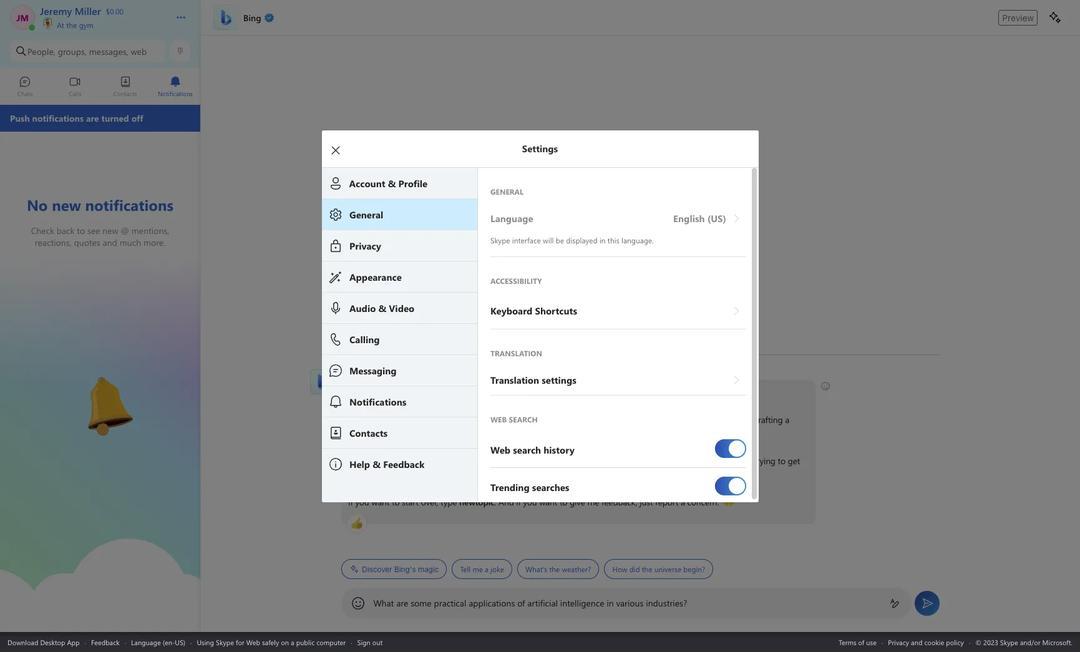 Task type: describe. For each thing, give the bounding box(es) containing it.
newtopic
[[459, 496, 495, 508]]

start
[[402, 496, 419, 508]]

at the gym button
[[40, 17, 164, 30]]

0 vertical spatial for
[[658, 414, 668, 426]]

intelligence
[[561, 598, 605, 609]]

language (en-us) link
[[131, 638, 186, 647]]

begin?
[[684, 565, 706, 575]]

curious
[[382, 428, 409, 440]]

@bing.
[[587, 428, 613, 440]]

gym
[[79, 20, 94, 30]]

mention
[[521, 428, 552, 440]]

app
[[67, 638, 80, 647]]

itinerary
[[625, 414, 655, 426]]

how inside button
[[613, 565, 628, 575]]

sometimes
[[490, 455, 531, 467]]

you inside ask me any type of question, like finding vegan restaurants in cambridge, itinerary for your trip to europe or drafting a story for curious kids. in groups, remember to mention me with @bing. i'm an ai preview, so i'm still learning. sometimes i might say something weird. don't get mad at me, i'm just trying to get better! if you want to start over, type
[[355, 496, 369, 508]]

over,
[[421, 496, 438, 508]]

1 horizontal spatial type
[[441, 496, 457, 508]]

computer
[[317, 638, 346, 647]]

say
[[562, 455, 574, 467]]

a right report
[[681, 496, 685, 508]]

1 i'm from the left
[[348, 455, 360, 467]]

using skype for web safely on a public computer link
[[197, 638, 346, 647]]

learning.
[[455, 455, 487, 467]]

0 vertical spatial type
[[393, 414, 410, 426]]

feedback link
[[91, 638, 120, 647]]

bell
[[63, 372, 79, 385]]

the for at
[[66, 20, 77, 30]]

finding
[[473, 414, 499, 426]]

still
[[441, 455, 453, 467]]

1 get from the left
[[666, 455, 678, 467]]

groups, inside ask me any type of question, like finding vegan restaurants in cambridge, itinerary for your trip to europe or drafting a story for curious kids. in groups, remember to mention me with @bing. i'm an ai preview, so i'm still learning. sometimes i might say something weird. don't get mad at me, i'm just trying to get better! if you want to start over, type
[[439, 428, 467, 440]]

how did the universe begin?
[[613, 565, 706, 575]]

how did the universe begin? button
[[604, 560, 714, 580]]

Type a message text field
[[374, 598, 880, 609]]

Trending searches checkbox
[[715, 472, 747, 501]]

0 vertical spatial i
[[447, 387, 449, 398]]

groups, inside button
[[58, 45, 87, 57]]

what
[[374, 598, 394, 609]]

remember
[[470, 428, 509, 440]]

using skype for web safely on a public computer
[[197, 638, 346, 647]]

people, groups, messages, web button
[[10, 40, 165, 62]]

don't
[[643, 455, 663, 467]]

download desktop app
[[7, 638, 80, 647]]

people,
[[27, 45, 55, 57]]

messages,
[[89, 45, 128, 57]]

question,
[[422, 414, 456, 426]]

cambridge,
[[579, 414, 622, 426]]

wednesday, november 8, 2023 heading
[[341, 340, 941, 363]]

in inside ask me any type of question, like finding vegan restaurants in cambridge, itinerary for your trip to europe or drafting a story for curious kids. in groups, remember to mention me with @bing. i'm an ai preview, so i'm still learning. sometimes i might say something weird. don't get mad at me, i'm just trying to get better! if you want to start over, type
[[570, 414, 577, 426]]

.
[[495, 496, 496, 508]]

web
[[131, 45, 147, 57]]

applications
[[469, 598, 515, 609]]

us)
[[175, 638, 186, 647]]

with
[[569, 428, 584, 440]]

policy
[[947, 638, 965, 647]]

privacy
[[889, 638, 910, 647]]

practical
[[434, 598, 467, 609]]

feedback
[[91, 638, 120, 647]]

mad
[[680, 455, 697, 467]]

vegan
[[502, 414, 524, 426]]

what's the weather?
[[525, 565, 591, 575]]

bing,
[[341, 369, 358, 379]]

privacy and cookie policy
[[889, 638, 965, 647]]

public
[[296, 638, 315, 647]]

weather?
[[562, 565, 591, 575]]

2 want from the left
[[539, 496, 558, 508]]

bing, 9:24 am
[[341, 369, 387, 379]]

2 i'm from the left
[[427, 455, 438, 467]]

or
[[743, 414, 751, 426]]

terms
[[839, 638, 857, 647]]

1 vertical spatial of
[[518, 598, 525, 609]]

me left with
[[554, 428, 566, 440]]

i inside ask me any type of question, like finding vegan restaurants in cambridge, itinerary for your trip to europe or drafting a story for curious kids. in groups, remember to mention me with @bing. i'm an ai preview, so i'm still learning. sometimes i might say something weird. don't get mad at me, i'm just trying to get better! if you want to start over, type
[[533, 455, 536, 467]]

sign out link
[[358, 638, 383, 647]]

language
[[131, 638, 161, 647]]

what's the weather? button
[[517, 560, 599, 580]]

might
[[538, 455, 560, 467]]

an
[[362, 455, 371, 467]]

to left give
[[560, 496, 568, 508]]

bing's
[[394, 565, 416, 574]]

your
[[670, 414, 687, 426]]

9:24
[[360, 369, 373, 379]]

(en-
[[163, 638, 175, 647]]

tell me a joke
[[460, 565, 504, 575]]

in
[[430, 428, 437, 440]]

on
[[281, 638, 289, 647]]

ai
[[373, 455, 381, 467]]

some
[[411, 598, 432, 609]]

so
[[416, 455, 425, 467]]

just inside ask me any type of question, like finding vegan restaurants in cambridge, itinerary for your trip to europe or drafting a story for curious kids. in groups, remember to mention me with @bing. i'm an ai preview, so i'm still learning. sometimes i might say something weird. don't get mad at me, i'm just trying to get better! if you want to start over, type
[[738, 455, 752, 467]]

(openhands)
[[723, 496, 770, 508]]

to down vegan
[[511, 428, 519, 440]]

2 horizontal spatial the
[[642, 565, 653, 575]]

want inside ask me any type of question, like finding vegan restaurants in cambridge, itinerary for your trip to europe or drafting a story for curious kids. in groups, remember to mention me with @bing. i'm an ai preview, so i'm still learning. sometimes i might say something weird. don't get mad at me, i'm just trying to get better! if you want to start over, type
[[371, 496, 390, 508]]

weird.
[[619, 455, 641, 467]]

1 horizontal spatial in
[[607, 598, 614, 609]]

a inside ask me any type of question, like finding vegan restaurants in cambridge, itinerary for your trip to europe or drafting a story for curious kids. in groups, remember to mention me with @bing. i'm an ai preview, so i'm still learning. sometimes i might say something weird. don't get mad at me, i'm just trying to get better! if you want to start over, type
[[785, 414, 790, 426]]



Task type: vqa. For each thing, say whether or not it's contained in the screenshot.
everyone
no



Task type: locate. For each thing, give the bounding box(es) containing it.
1 vertical spatial how
[[613, 565, 628, 575]]

terms of use
[[839, 638, 877, 647]]

2 get from the left
[[788, 455, 800, 467]]

i left might
[[533, 455, 536, 467]]

1 vertical spatial i
[[533, 455, 536, 467]]

want left give
[[539, 496, 558, 508]]

industries?
[[646, 598, 688, 609]]

1 vertical spatial type
[[441, 496, 457, 508]]

hey,
[[348, 387, 364, 398]]

type up curious
[[393, 414, 410, 426]]

desktop
[[40, 638, 65, 647]]

1 vertical spatial in
[[607, 598, 614, 609]]

1 horizontal spatial for
[[369, 428, 380, 440]]

give
[[570, 496, 585, 508]]

what are some practical applications of artificial intelligence in various industries?
[[374, 598, 688, 609]]

bing
[[390, 387, 407, 398]]

how left did
[[613, 565, 628, 575]]

groups,
[[58, 45, 87, 57], [439, 428, 467, 440]]

like
[[458, 414, 471, 426]]

out
[[373, 638, 383, 647]]

tell me a joke button
[[452, 560, 512, 580]]

a right drafting
[[785, 414, 790, 426]]

me left "any"
[[364, 414, 376, 426]]

general dialog
[[322, 130, 778, 506]]

just left report
[[640, 496, 653, 508]]

1 vertical spatial for
[[369, 428, 380, 440]]

0 horizontal spatial in
[[570, 414, 577, 426]]

me right give
[[588, 496, 599, 508]]

0 vertical spatial of
[[412, 414, 420, 426]]

feedback,
[[602, 496, 638, 508]]

sign out
[[358, 638, 383, 647]]

something
[[577, 455, 617, 467]]

a right on
[[291, 638, 295, 647]]

to right 'trip'
[[705, 414, 712, 426]]

is
[[382, 387, 387, 398]]

a inside button
[[485, 565, 489, 575]]

in left various
[[607, 598, 614, 609]]

me,
[[709, 455, 722, 467]]

0 horizontal spatial just
[[640, 496, 653, 508]]

1 vertical spatial just
[[640, 496, 653, 508]]

trying
[[754, 455, 776, 467]]

how right !
[[412, 387, 429, 398]]

am
[[376, 369, 387, 379]]

of left use
[[859, 638, 865, 647]]

language (en-us)
[[131, 638, 186, 647]]

europe
[[715, 414, 741, 426]]

better!
[[348, 469, 373, 481]]

0 horizontal spatial i'm
[[348, 455, 360, 467]]

i'm left an
[[348, 455, 360, 467]]

2 horizontal spatial you
[[523, 496, 537, 508]]

1 horizontal spatial how
[[613, 565, 628, 575]]

i'm right so on the left of page
[[427, 455, 438, 467]]

discover bing's magic
[[362, 565, 439, 574]]

0 horizontal spatial type
[[393, 414, 410, 426]]

the right what's
[[549, 565, 560, 575]]

ask
[[348, 414, 361, 426]]

preview
[[1003, 12, 1035, 23]]

trip
[[689, 414, 702, 426]]

use
[[867, 638, 877, 647]]

just left trying
[[738, 455, 752, 467]]

hey, this is bing ! how can i help you today?
[[348, 387, 513, 398]]

to right trying
[[778, 455, 786, 467]]

1 horizontal spatial get
[[788, 455, 800, 467]]

safely
[[262, 638, 279, 647]]

me right tell
[[473, 565, 483, 575]]

i
[[447, 387, 449, 398], [533, 455, 536, 467]]

0 horizontal spatial get
[[666, 455, 678, 467]]

get left mad
[[666, 455, 678, 467]]

get right trying
[[788, 455, 800, 467]]

1 vertical spatial groups,
[[439, 428, 467, 440]]

0 horizontal spatial i
[[447, 387, 449, 398]]

i'm right "me,"
[[725, 455, 736, 467]]

people, groups, messages, web
[[27, 45, 147, 57]]

2 vertical spatial for
[[236, 638, 245, 647]]

0 horizontal spatial how
[[412, 387, 429, 398]]

preview,
[[383, 455, 414, 467]]

a left joke
[[485, 565, 489, 575]]

drafting
[[753, 414, 783, 426]]

at
[[57, 20, 64, 30]]

at
[[699, 455, 706, 467]]

0 vertical spatial how
[[412, 387, 429, 398]]

1 want from the left
[[371, 496, 390, 508]]

type right over,
[[441, 496, 457, 508]]

you
[[470, 387, 484, 398], [355, 496, 369, 508], [523, 496, 537, 508]]

1 horizontal spatial i'm
[[427, 455, 438, 467]]

newtopic . and if you want to give me feedback, just report a concern.
[[459, 496, 721, 508]]

to left start on the left of the page
[[392, 496, 400, 508]]

of left artificial
[[518, 598, 525, 609]]

for
[[658, 414, 668, 426], [369, 428, 380, 440], [236, 638, 245, 647]]

0 horizontal spatial for
[[236, 638, 245, 647]]

1 horizontal spatial just
[[738, 455, 752, 467]]

want left start on the left of the page
[[371, 496, 390, 508]]

want
[[371, 496, 390, 508], [539, 496, 558, 508]]

0 horizontal spatial groups,
[[58, 45, 87, 57]]

are
[[397, 598, 409, 609]]

a
[[785, 414, 790, 426], [681, 496, 685, 508], [485, 565, 489, 575], [291, 638, 295, 647]]

tell
[[460, 565, 471, 575]]

in up with
[[570, 414, 577, 426]]

just
[[738, 455, 752, 467], [640, 496, 653, 508]]

today?
[[486, 387, 511, 398]]

1 horizontal spatial want
[[539, 496, 558, 508]]

1 horizontal spatial the
[[549, 565, 560, 575]]

2 horizontal spatial i'm
[[725, 455, 736, 467]]

download
[[7, 638, 38, 647]]

cookie
[[925, 638, 945, 647]]

story
[[348, 428, 367, 440]]

in
[[570, 414, 577, 426], [607, 598, 614, 609]]

0 horizontal spatial want
[[371, 496, 390, 508]]

Web search history checkbox
[[715, 435, 747, 463]]

privacy and cookie policy link
[[889, 638, 965, 647]]

groups, down like
[[439, 428, 467, 440]]

0 vertical spatial in
[[570, 414, 577, 426]]

can
[[431, 387, 444, 398]]

skype
[[216, 638, 234, 647]]

report
[[655, 496, 679, 508]]

me
[[364, 414, 376, 426], [554, 428, 566, 440], [588, 496, 599, 508], [473, 565, 483, 575]]

the right did
[[642, 565, 653, 575]]

type
[[393, 414, 410, 426], [441, 496, 457, 508]]

the right at
[[66, 20, 77, 30]]

if
[[348, 496, 353, 508]]

for left your
[[658, 414, 668, 426]]

if
[[516, 496, 521, 508]]

0 vertical spatial just
[[738, 455, 752, 467]]

download desktop app link
[[7, 638, 80, 647]]

1 horizontal spatial groups,
[[439, 428, 467, 440]]

using
[[197, 638, 214, 647]]

me inside button
[[473, 565, 483, 575]]

get
[[666, 455, 678, 467], [788, 455, 800, 467]]

0 horizontal spatial the
[[66, 20, 77, 30]]

3 i'm from the left
[[725, 455, 736, 467]]

the for what's
[[549, 565, 560, 575]]

of inside ask me any type of question, like finding vegan restaurants in cambridge, itinerary for your trip to europe or drafting a story for curious kids. in groups, remember to mention me with @bing. i'm an ai preview, so i'm still learning. sometimes i might say something weird. don't get mad at me, i'm just trying to get better! if you want to start over, type
[[412, 414, 420, 426]]

for right story
[[369, 428, 380, 440]]

(smileeyes)
[[514, 386, 555, 398]]

what's
[[525, 565, 547, 575]]

0 horizontal spatial of
[[412, 414, 420, 426]]

universe
[[655, 565, 682, 575]]

i right the can
[[447, 387, 449, 398]]

of up kids.
[[412, 414, 420, 426]]

tab list
[[0, 71, 200, 105]]

this
[[366, 387, 380, 398]]

groups, down at the gym
[[58, 45, 87, 57]]

for left web
[[236, 638, 245, 647]]

kids.
[[411, 428, 428, 440]]

various
[[617, 598, 644, 609]]

0 vertical spatial groups,
[[58, 45, 87, 57]]

2 vertical spatial of
[[859, 638, 865, 647]]

sign
[[358, 638, 371, 647]]

1 horizontal spatial you
[[470, 387, 484, 398]]

0 horizontal spatial you
[[355, 496, 369, 508]]

2 horizontal spatial of
[[859, 638, 865, 647]]

1 horizontal spatial of
[[518, 598, 525, 609]]

2 horizontal spatial for
[[658, 414, 668, 426]]

at the gym
[[55, 20, 94, 30]]

1 horizontal spatial i
[[533, 455, 536, 467]]

help
[[451, 387, 467, 398]]

discover
[[362, 565, 392, 574]]



